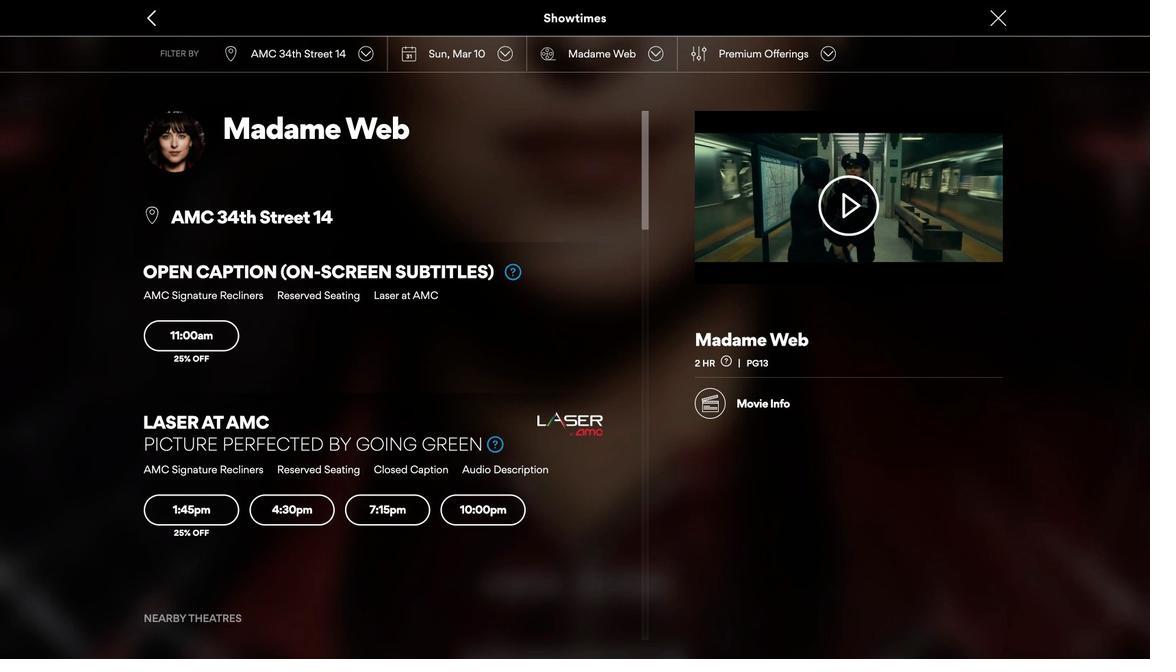 Task type: locate. For each thing, give the bounding box(es) containing it.
play trailer for madame web image
[[695, 111, 1003, 284], [800, 175, 898, 236]]

more information about open caption (on-screen subtitles) image
[[505, 264, 521, 280]]

more information about image
[[721, 356, 732, 367]]



Task type: describe. For each thing, give the bounding box(es) containing it.
more information about laser at amc image
[[487, 437, 503, 453]]



Task type: vqa. For each thing, say whether or not it's contained in the screenshot.
More information about Open Caption (On-screen Subtitles) icon
yes



